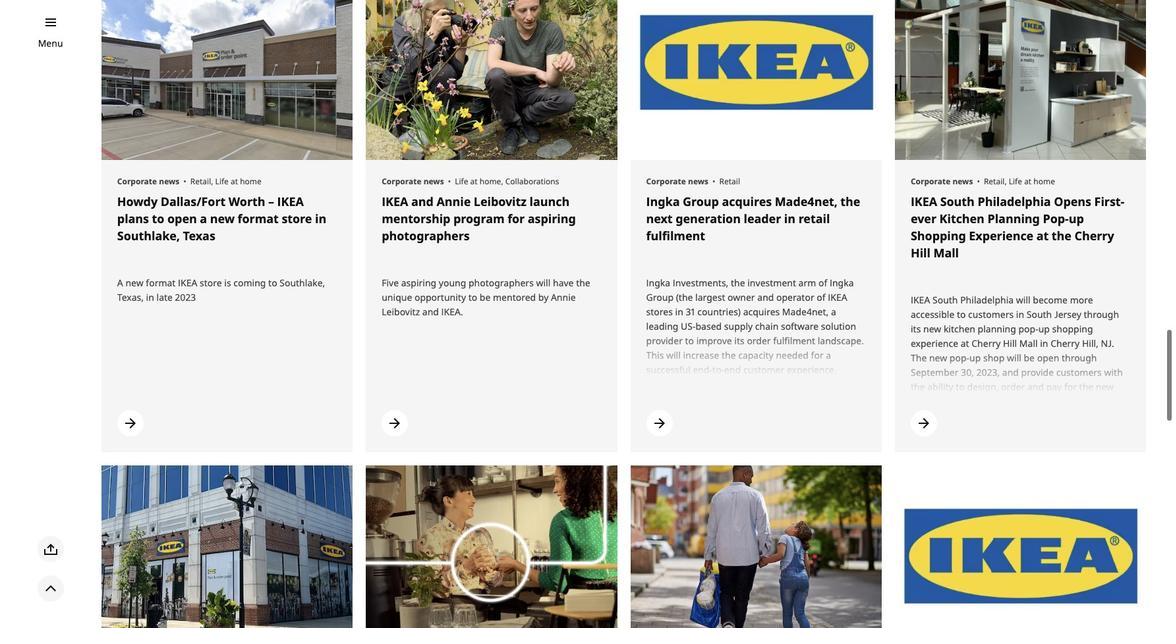 Task type: vqa. For each thing, say whether or not it's contained in the screenshot.


Task type: describe. For each thing, give the bounding box(es) containing it.
(wms)
[[796, 391, 824, 404]]

owner
[[728, 290, 755, 302]]

to inside ingka investments, the investment arm of ingka group (the largest owner and operator of ikea stores in 31 countries) acquires made4net, a leading us-based supply chain software solution provider to improve its order fulfilment landscape. this will increase the capacity needed for a successful end-to-end customer experience, making it likely the largest implementation of a warehouse management solution (wms) in the world.
[[685, 333, 694, 346]]

by
[[538, 290, 549, 302]]

to inside the a new format ikea store is coming to southlake, texas, in late 2023
[[268, 275, 277, 288]]

retail
[[799, 210, 830, 225]]

ingka right arm
[[830, 275, 854, 288]]

a new format ikea store is coming to southlake, texas, in late 2023
[[117, 275, 325, 302]]

planning
[[988, 210, 1040, 225]]

of down experience,
[[834, 377, 843, 389]]

southlake, inside howdy dallas/fort worth – ikea plans to open a new format store in southlake, texas
[[117, 227, 180, 242]]

its inside ingka investments, the investment arm of ingka group (the largest owner and operator of ikea stores in 31 countries) acquires made4net, a leading us-based supply chain software solution provider to improve its order fulfilment landscape. this will increase the capacity needed for a successful end-to-end customer experience, making it likely the largest implementation of a warehouse management solution (wms) in the world.
[[735, 333, 745, 346]]

news for south
[[953, 175, 973, 186]]

0 horizontal spatial kitchen
[[911, 394, 943, 407]]

corporate for south
[[911, 175, 951, 186]]

mentorship
[[382, 210, 450, 225]]

news for and
[[424, 175, 444, 186]]

made4net, inside ingka group acquires made4net, the next generation leader in retail fulfilment
[[775, 192, 838, 208]]

at inside ikea south philadelphia will become more accessible to customers in south jersey through its new kitchen planning pop-up shopping experience at cherry hill mall in cherry hill, nj. the new pop-up shop will be open through september 30, 2023, and provide customers with the ability to design, order and pay for the new kitchen of their dreams in one convenient visit.
[[961, 336, 969, 349]]

provider
[[646, 333, 683, 346]]

dreams
[[979, 394, 1012, 407]]

will right shop
[[1007, 351, 1022, 363]]

texas
[[183, 227, 215, 242]]

retail for howdy
[[190, 175, 211, 186]]

to inside howdy dallas/fort worth – ikea plans to open a new format store in southlake, texas
[[152, 210, 164, 225]]

open inside howdy dallas/fort worth – ikea plans to open a new format store in southlake, texas
[[167, 210, 197, 225]]

be inside five aspiring young photographers will have the unique opportunity to be mentored by annie leibovitz and ikea.
[[480, 290, 491, 302]]

design,
[[967, 380, 999, 392]]

end-
[[693, 362, 713, 375]]

for inside ikea and annie leibovitz launch mentorship program for aspiring photographers
[[508, 210, 525, 225]]

with
[[1104, 365, 1123, 378]]

store inside howdy dallas/fort worth – ikea plans to open a new format store in southlake, texas
[[282, 210, 312, 225]]

–
[[268, 192, 274, 208]]

warehouse
[[646, 391, 695, 404]]

worth
[[229, 192, 265, 208]]

will inside ingka investments, the investment arm of ingka group (the largest owner and operator of ikea stores in 31 countries) acquires made4net, a leading us-based supply chain software solution provider to improve its order fulfilment landscape. this will increase the capacity needed for a successful end-to-end customer experience, making it likely the largest implementation of a warehouse management solution (wms) in the world.
[[666, 348, 681, 360]]

life for shopping
[[1009, 175, 1022, 186]]

will left become
[[1016, 293, 1031, 305]]

corporate news for south
[[911, 175, 973, 186]]

ikea inside ikea south philadelphia opens first- ever kitchen planning pop-up shopping experience at the cherry hill mall
[[911, 192, 937, 208]]

texas,
[[117, 290, 144, 302]]

landscape.
[[818, 333, 864, 346]]

of right operator
[[817, 290, 826, 302]]

ikea south philadelphia opens first- ever kitchen planning pop-up shopping experience at the cherry hill mall
[[911, 192, 1125, 260]]

0 vertical spatial through
[[1084, 307, 1119, 320]]

become
[[1033, 293, 1068, 305]]

improve
[[697, 333, 732, 346]]

new up the visit.
[[1096, 380, 1114, 392]]

solution
[[758, 391, 794, 404]]

order inside ingka investments, the investment arm of ingka group (the largest owner and operator of ikea stores in 31 countries) acquires made4net, a leading us-based supply chain software solution provider to improve its order fulfilment landscape. this will increase the capacity needed for a successful end-to-end customer experience, making it likely the largest implementation of a warehouse management solution (wms) in the world.
[[747, 333, 771, 346]]

south for accessible
[[933, 293, 958, 305]]

2 vertical spatial up
[[970, 351, 981, 363]]

group inside ingka investments, the investment arm of ingka group (the largest owner and operator of ikea stores in 31 countries) acquires made4net, a leading us-based supply chain software solution provider to improve its order fulfilment landscape. this will increase the capacity needed for a successful end-to-end customer experience, making it likely the largest implementation of a warehouse management solution (wms) in the world.
[[646, 290, 674, 302]]

at up planning
[[1024, 175, 1032, 186]]

1 vertical spatial pop-
[[950, 351, 970, 363]]

retail life at home for worth
[[190, 175, 262, 186]]

ikea south philadelphia will become more accessible to customers in south jersey through its new kitchen planning pop-up shopping experience at cherry hill mall in cherry hill, nj. the new pop-up shop will be open through september 30, 2023, and provide customers with the ability to design, order and pay for the new kitchen of their dreams in one convenient visit.
[[911, 293, 1123, 407]]

home for format
[[240, 175, 262, 186]]

arm
[[799, 275, 816, 288]]

of right arm
[[819, 275, 827, 288]]

ingka group acquires made4net, the next generation leader in retail fulfilment
[[646, 192, 860, 242]]

menu button
[[38, 36, 63, 51]]

experience,
[[787, 362, 837, 375]]

leader
[[744, 210, 781, 225]]

investments,
[[673, 275, 729, 288]]

1 vertical spatial up
[[1039, 322, 1050, 334]]

to up their
[[956, 380, 965, 392]]

order inside ikea south philadelphia will become more accessible to customers in south jersey through its new kitchen planning pop-up shopping experience at cherry hill mall in cherry hill, nj. the new pop-up shop will be open through september 30, 2023, and provide customers with the ability to design, order and pay for the new kitchen of their dreams in one convenient visit.
[[1001, 380, 1025, 392]]

life at home collaborations
[[455, 175, 559, 186]]

in inside the a new format ikea store is coming to southlake, texas, in late 2023
[[146, 290, 154, 302]]

leading
[[646, 319, 679, 331]]

the inside ingka group acquires made4net, the next generation leader in retail fulfilment
[[841, 192, 860, 208]]

plans
[[117, 210, 149, 225]]

pop-
[[1043, 210, 1069, 225]]

mall inside ikea south philadelphia opens first- ever kitchen planning pop-up shopping experience at the cherry hill mall
[[934, 244, 959, 260]]

and down shop
[[1002, 365, 1019, 378]]

of inside ikea south philadelphia will become more accessible to customers in south jersey through its new kitchen planning pop-up shopping experience at cherry hill mall in cherry hill, nj. the new pop-up shop will be open through september 30, 2023, and provide customers with the ability to design, order and pay for the new kitchen of their dreams in one convenient visit.
[[945, 394, 954, 407]]

its inside ikea south philadelphia will become more accessible to customers in south jersey through its new kitchen planning pop-up shopping experience at cherry hill mall in cherry hill, nj. the new pop-up shop will be open through september 30, 2023, and provide customers with the ability to design, order and pay for the new kitchen of their dreams in one convenient visit.
[[911, 322, 921, 334]]

young
[[439, 275, 466, 288]]

jersey
[[1055, 307, 1082, 320]]

menu
[[38, 37, 63, 49]]

a
[[117, 275, 123, 288]]

accessible
[[911, 307, 955, 320]]

likely
[[689, 377, 711, 389]]

making
[[646, 377, 679, 389]]

corporate for and
[[382, 175, 422, 186]]

ever
[[911, 210, 937, 225]]

hill,
[[1082, 336, 1099, 349]]

late
[[157, 290, 173, 302]]

to right accessible
[[957, 307, 966, 320]]

ability
[[928, 380, 954, 392]]

capacity
[[738, 348, 774, 360]]

the inside five aspiring young photographers will have the unique opportunity to be mentored by annie leibovitz and ikea.
[[576, 275, 590, 288]]

collaborations
[[505, 175, 559, 186]]

ikea and annie leibovitz launch mentorship program for aspiring photographers
[[382, 192, 576, 242]]

supply
[[724, 319, 753, 331]]

photographers inside ikea and annie leibovitz launch mentorship program for aspiring photographers
[[382, 227, 470, 242]]

convenient
[[1043, 394, 1091, 407]]

for inside ingka investments, the investment arm of ingka group (the largest owner and operator of ikea stores in 31 countries) acquires made4net, a leading us-based supply chain software solution provider to improve its order fulfilment landscape. this will increase the capacity needed for a successful end-to-end customer experience, making it likely the largest implementation of a warehouse management solution (wms) in the world.
[[811, 348, 824, 360]]

shop
[[983, 351, 1005, 363]]

new up september
[[929, 351, 947, 363]]

annie inside ikea and annie leibovitz launch mentorship program for aspiring photographers
[[437, 192, 471, 208]]

launch
[[530, 192, 570, 208]]

shopping
[[911, 227, 966, 242]]

mentored
[[493, 290, 536, 302]]

mall inside ikea south philadelphia will become more accessible to customers in south jersey through its new kitchen planning pop-up shopping experience at cherry hill mall in cherry hill, nj. the new pop-up shop will be open through september 30, 2023, and provide customers with the ability to design, order and pay for the new kitchen of their dreams in one convenient visit.
[[1020, 336, 1038, 349]]

south for kitchen
[[940, 192, 975, 208]]

group inside ingka group acquires made4net, the next generation leader in retail fulfilment
[[683, 192, 719, 208]]

a inside howdy dallas/fort worth – ikea plans to open a new format store in southlake, texas
[[200, 210, 207, 225]]

pay
[[1046, 380, 1062, 392]]

dallas/fort
[[161, 192, 226, 208]]

be inside ikea south philadelphia will become more accessible to customers in south jersey through its new kitchen planning pop-up shopping experience at cherry hill mall in cherry hill, nj. the new pop-up shop will be open through september 30, 2023, and provide customers with the ability to design, order and pay for the new kitchen of their dreams in one convenient visit.
[[1024, 351, 1035, 363]]

ikea inside ikea and annie leibovitz launch mentorship program for aspiring photographers
[[382, 192, 408, 208]]

solution
[[821, 319, 856, 331]]

open inside ikea south philadelphia will become more accessible to customers in south jersey through its new kitchen planning pop-up shopping experience at cherry hill mall in cherry hill, nj. the new pop-up shop will be open through september 30, 2023, and provide customers with the ability to design, order and pay for the new kitchen of their dreams in one convenient visit.
[[1037, 351, 1059, 363]]

opportunity
[[415, 290, 466, 302]]

next
[[646, 210, 673, 225]]

2 home from the left
[[480, 175, 501, 186]]

made4net, inside ingka investments, the investment arm of ingka group (the largest owner and operator of ikea stores in 31 countries) acquires made4net, a leading us-based supply chain software solution provider to improve its order fulfilment landscape. this will increase the capacity needed for a successful end-to-end customer experience, making it likely the largest implementation of a warehouse management solution (wms) in the world.
[[782, 304, 829, 317]]

store inside the a new format ikea store is coming to southlake, texas, in late 2023
[[200, 275, 222, 288]]

opens
[[1054, 192, 1092, 208]]

0 horizontal spatial largest
[[695, 290, 725, 302]]

shopping
[[1052, 322, 1093, 334]]

ingka investments, the investment arm of ingka group (the largest owner and operator of ikea stores in 31 countries) acquires made4net, a leading us-based supply chain software solution provider to improve its order fulfilment landscape. this will increase the capacity needed for a successful end-to-end customer experience, making it likely the largest implementation of a warehouse management solution (wms) in the world.
[[646, 275, 864, 418]]

world.
[[646, 406, 674, 418]]

and inside ikea and annie leibovitz launch mentorship program for aspiring photographers
[[411, 192, 434, 208]]

provide
[[1021, 365, 1054, 378]]

increase
[[683, 348, 719, 360]]



Task type: locate. For each thing, give the bounding box(es) containing it.
1 home from the left
[[240, 175, 262, 186]]

corporate news up next
[[646, 175, 709, 186]]

0 horizontal spatial be
[[480, 290, 491, 302]]

3 corporate news from the left
[[646, 175, 709, 186]]

countries)
[[698, 304, 741, 317]]

retail life at home up planning
[[984, 175, 1055, 186]]

1 horizontal spatial up
[[1039, 322, 1050, 334]]

philadelphia for planning
[[978, 192, 1051, 208]]

order up "capacity" on the right bottom
[[747, 333, 771, 346]]

largest down end
[[730, 377, 760, 389]]

cherry inside ikea south philadelphia opens first- ever kitchen planning pop-up shopping experience at the cherry hill mall
[[1075, 227, 1114, 242]]

0 vertical spatial open
[[167, 210, 197, 225]]

up down the opens
[[1069, 210, 1084, 225]]

2 retail life at home from the left
[[984, 175, 1055, 186]]

southlake, right coming
[[280, 275, 325, 288]]

five
[[382, 275, 399, 288]]

1 corporate from the left
[[117, 175, 157, 186]]

will
[[536, 275, 551, 288], [1016, 293, 1031, 305], [666, 348, 681, 360], [1007, 351, 1022, 363]]

at up the 30, at the right
[[961, 336, 969, 349]]

4 corporate news from the left
[[911, 175, 973, 186]]

0 horizontal spatial pop-
[[950, 351, 970, 363]]

home up program
[[480, 175, 501, 186]]

0 vertical spatial kitchen
[[944, 322, 976, 334]]

0 vertical spatial photographers
[[382, 227, 470, 242]]

and up mentorship
[[411, 192, 434, 208]]

0 horizontal spatial aspiring
[[401, 275, 436, 288]]

software
[[781, 319, 819, 331]]

the
[[911, 351, 927, 363]]

1 vertical spatial through
[[1062, 351, 1097, 363]]

and down opportunity
[[422, 304, 439, 317]]

0 vertical spatial hill
[[911, 244, 931, 260]]

of
[[819, 275, 827, 288], [817, 290, 826, 302], [834, 377, 843, 389], [945, 394, 954, 407]]

for
[[508, 210, 525, 225], [811, 348, 824, 360], [1064, 380, 1077, 392]]

0 horizontal spatial order
[[747, 333, 771, 346]]

acquires up leader
[[722, 192, 772, 208]]

2 horizontal spatial life
[[1009, 175, 1022, 186]]

philadelphia
[[978, 192, 1051, 208], [960, 293, 1014, 305]]

0 vertical spatial be
[[480, 290, 491, 302]]

stores
[[646, 304, 673, 317]]

0 vertical spatial leibovitz
[[474, 192, 527, 208]]

0 vertical spatial store
[[282, 210, 312, 225]]

0 horizontal spatial southlake,
[[117, 227, 180, 242]]

kitchen
[[940, 210, 985, 225]]

corporate news for dallas/fort
[[117, 175, 179, 186]]

generation
[[676, 210, 741, 225]]

1 vertical spatial leibovitz
[[382, 304, 420, 317]]

home for shopping
[[1034, 175, 1055, 186]]

3 home from the left
[[1034, 175, 1055, 186]]

aspiring inside five aspiring young photographers will have the unique opportunity to be mentored by annie leibovitz and ikea.
[[401, 275, 436, 288]]

planning
[[978, 322, 1016, 334]]

1 horizontal spatial open
[[1037, 351, 1059, 363]]

south up accessible
[[933, 293, 958, 305]]

open down dallas/fort
[[167, 210, 197, 225]]

aspiring down launch
[[528, 210, 576, 225]]

acquires inside ingka investments, the investment arm of ingka group (the largest owner and operator of ikea stores in 31 countries) acquires made4net, a leading us-based supply chain software solution provider to improve its order fulfilment landscape. this will increase the capacity needed for a successful end-to-end customer experience, making it likely the largest implementation of a warehouse management solution (wms) in the world.
[[743, 304, 780, 317]]

and
[[411, 192, 434, 208], [758, 290, 774, 302], [422, 304, 439, 317], [1002, 365, 1019, 378], [1028, 380, 1044, 392]]

1 vertical spatial hill
[[1003, 336, 1017, 349]]

retail for ikea
[[984, 175, 1005, 186]]

to inside five aspiring young photographers will have the unique opportunity to be mentored by annie leibovitz and ikea.
[[468, 290, 477, 302]]

retail
[[190, 175, 211, 186], [719, 175, 740, 186], [984, 175, 1005, 186]]

0 vertical spatial made4net,
[[775, 192, 838, 208]]

1 vertical spatial photographers
[[469, 275, 534, 288]]

to down us-
[[685, 333, 694, 346]]

its down supply
[[735, 333, 745, 346]]

0 vertical spatial mall
[[934, 244, 959, 260]]

1 horizontal spatial mall
[[1020, 336, 1038, 349]]

0 vertical spatial format
[[238, 210, 279, 225]]

(the
[[676, 290, 693, 302]]

hill
[[911, 244, 931, 260], [1003, 336, 1017, 349]]

acquires inside ingka group acquires made4net, the next generation leader in retail fulfilment
[[722, 192, 772, 208]]

1 horizontal spatial order
[[1001, 380, 1025, 392]]

1 life from the left
[[215, 175, 229, 186]]

3 life from the left
[[1009, 175, 1022, 186]]

new right the a on the top
[[126, 275, 143, 288]]

and down investment
[[758, 290, 774, 302]]

0 vertical spatial order
[[747, 333, 771, 346]]

1 vertical spatial group
[[646, 290, 674, 302]]

1 horizontal spatial kitchen
[[944, 322, 976, 334]]

corporate news
[[117, 175, 179, 186], [382, 175, 444, 186], [646, 175, 709, 186], [911, 175, 973, 186]]

1 horizontal spatial annie
[[551, 290, 576, 302]]

south up kitchen
[[940, 192, 975, 208]]

retail life at home
[[190, 175, 262, 186], [984, 175, 1055, 186]]

new
[[210, 210, 235, 225], [126, 275, 143, 288], [923, 322, 941, 334], [929, 351, 947, 363], [1096, 380, 1114, 392]]

0 vertical spatial south
[[940, 192, 975, 208]]

ingka inside ingka group acquires made4net, the next generation leader in retail fulfilment
[[646, 192, 680, 208]]

0 horizontal spatial format
[[146, 275, 176, 288]]

through down more
[[1084, 307, 1119, 320]]

0 horizontal spatial up
[[970, 351, 981, 363]]

photographers
[[382, 227, 470, 242], [469, 275, 534, 288]]

news up generation
[[688, 175, 709, 186]]

home
[[240, 175, 262, 186], [480, 175, 501, 186], [1034, 175, 1055, 186]]

corporate up howdy
[[117, 175, 157, 186]]

the
[[841, 192, 860, 208], [1052, 227, 1072, 242], [576, 275, 590, 288], [731, 275, 745, 288], [722, 348, 736, 360], [714, 377, 728, 389], [911, 380, 925, 392], [1079, 380, 1094, 392], [837, 391, 851, 404]]

management
[[698, 391, 756, 404]]

photographers down mentorship
[[382, 227, 470, 242]]

will inside five aspiring young photographers will have the unique opportunity to be mentored by annie leibovitz and ikea.
[[536, 275, 551, 288]]

1 retail life at home from the left
[[190, 175, 262, 186]]

new down accessible
[[923, 322, 941, 334]]

southlake, inside the a new format ikea store is coming to southlake, texas, in late 2023
[[280, 275, 325, 288]]

through down hill,
[[1062, 351, 1097, 363]]

news for dallas/fort
[[159, 175, 179, 186]]

ikea.
[[441, 304, 463, 317]]

2 corporate news from the left
[[382, 175, 444, 186]]

corporate up mentorship
[[382, 175, 422, 186]]

0 vertical spatial customers
[[968, 307, 1014, 320]]

1 horizontal spatial format
[[238, 210, 279, 225]]

philadelphia for to
[[960, 293, 1014, 305]]

fulfilment up needed
[[773, 333, 815, 346]]

is
[[224, 275, 231, 288]]

and inside ingka investments, the investment arm of ingka group (the largest owner and operator of ikea stores in 31 countries) acquires made4net, a leading us-based supply chain software solution provider to improve its order fulfilment landscape. this will increase the capacity needed for a successful end-to-end customer experience, making it likely the largest implementation of a warehouse management solution (wms) in the world.
[[758, 290, 774, 302]]

to-
[[713, 362, 724, 375]]

0 vertical spatial philadelphia
[[978, 192, 1051, 208]]

ingka up stores
[[646, 275, 670, 288]]

2 horizontal spatial home
[[1034, 175, 1055, 186]]

be up provide
[[1024, 351, 1035, 363]]

0 vertical spatial fulfilment
[[646, 227, 705, 242]]

experience
[[911, 336, 958, 349]]

ikea up solution
[[828, 290, 847, 302]]

hill inside ikea south philadelphia will become more accessible to customers in south jersey through its new kitchen planning pop-up shopping experience at cherry hill mall in cherry hill, nj. the new pop-up shop will be open through september 30, 2023, and provide customers with the ability to design, order and pay for the new kitchen of their dreams in one convenient visit.
[[1003, 336, 1017, 349]]

life up worth
[[215, 175, 229, 186]]

hill inside ikea south philadelphia opens first- ever kitchen planning pop-up shopping experience at the cherry hill mall
[[911, 244, 931, 260]]

and down provide
[[1028, 380, 1044, 392]]

mall down shopping
[[934, 244, 959, 260]]

at up worth
[[231, 175, 238, 186]]

retail up planning
[[984, 175, 1005, 186]]

cherry
[[1075, 227, 1114, 242], [972, 336, 1001, 349], [1051, 336, 1080, 349]]

0 horizontal spatial annie
[[437, 192, 471, 208]]

annie inside five aspiring young photographers will have the unique opportunity to be mentored by annie leibovitz and ikea.
[[551, 290, 576, 302]]

for up experience,
[[811, 348, 824, 360]]

ikea up 2023
[[178, 275, 197, 288]]

0 vertical spatial aspiring
[[528, 210, 576, 225]]

1 horizontal spatial retail
[[719, 175, 740, 186]]

new inside the a new format ikea store is coming to southlake, texas, in late 2023
[[126, 275, 143, 288]]

new inside howdy dallas/fort worth – ikea plans to open a new format store in southlake, texas
[[210, 210, 235, 225]]

1 vertical spatial mall
[[1020, 336, 1038, 349]]

1 horizontal spatial life
[[455, 175, 468, 186]]

up inside ikea south philadelphia opens first- ever kitchen planning pop-up shopping experience at the cherry hill mall
[[1069, 210, 1084, 225]]

leibovitz inside five aspiring young photographers will have the unique opportunity to be mentored by annie leibovitz and ikea.
[[382, 304, 420, 317]]

0 vertical spatial annie
[[437, 192, 471, 208]]

fulfilment
[[646, 227, 705, 242], [773, 333, 815, 346]]

this
[[646, 348, 664, 360]]

south down become
[[1027, 307, 1052, 320]]

0 horizontal spatial retail
[[190, 175, 211, 186]]

format down worth
[[238, 210, 279, 225]]

1 vertical spatial open
[[1037, 351, 1059, 363]]

format inside howdy dallas/fort worth – ikea plans to open a new format store in southlake, texas
[[238, 210, 279, 225]]

cherry down 'shopping'
[[1051, 336, 1080, 349]]

corporate up next
[[646, 175, 686, 186]]

more
[[1070, 293, 1093, 305]]

1 horizontal spatial fulfilment
[[773, 333, 815, 346]]

ingka up next
[[646, 192, 680, 208]]

in
[[315, 210, 326, 225], [784, 210, 796, 225], [146, 290, 154, 302], [675, 304, 683, 317], [1016, 307, 1024, 320], [1040, 336, 1048, 349], [826, 391, 835, 404], [1014, 394, 1022, 407]]

ikea inside ingka investments, the investment arm of ingka group (the largest owner and operator of ikea stores in 31 countries) acquires made4net, a leading us-based supply chain software solution provider to improve its order fulfilment landscape. this will increase the capacity needed for a successful end-to-end customer experience, making it likely the largest implementation of a warehouse management solution (wms) in the world.
[[828, 290, 847, 302]]

ingka for ingka group acquires made4net, the next generation leader in retail fulfilment
[[646, 192, 680, 208]]

2 vertical spatial south
[[1027, 307, 1052, 320]]

1 horizontal spatial for
[[811, 348, 824, 360]]

aspiring up opportunity
[[401, 275, 436, 288]]

0 horizontal spatial its
[[735, 333, 745, 346]]

for inside ikea south philadelphia will become more accessible to customers in south jersey through its new kitchen planning pop-up shopping experience at cherry hill mall in cherry hill, nj. the new pop-up shop will be open through september 30, 2023, and provide customers with the ability to design, order and pay for the new kitchen of their dreams in one convenient visit.
[[1064, 380, 1077, 392]]

of down ability
[[945, 394, 954, 407]]

largest
[[695, 290, 725, 302], [730, 377, 760, 389]]

order up dreams
[[1001, 380, 1025, 392]]

customers
[[968, 307, 1014, 320], [1056, 365, 1102, 378]]

format inside the a new format ikea store is coming to southlake, texas, in late 2023
[[146, 275, 176, 288]]

2 news from the left
[[424, 175, 444, 186]]

pop-
[[1019, 322, 1039, 334], [950, 351, 970, 363]]

30,
[[961, 365, 974, 378]]

nj.
[[1101, 336, 1114, 349]]

2 retail from the left
[[719, 175, 740, 186]]

corporate news up howdy
[[117, 175, 179, 186]]

their
[[956, 394, 977, 407]]

customer
[[743, 362, 785, 375]]

1 vertical spatial format
[[146, 275, 176, 288]]

program
[[453, 210, 505, 225]]

investment
[[748, 275, 796, 288]]

ikea inside howdy dallas/fort worth – ikea plans to open a new format store in southlake, texas
[[277, 192, 304, 208]]

1 vertical spatial aspiring
[[401, 275, 436, 288]]

for up 'convenient'
[[1064, 380, 1077, 392]]

0 horizontal spatial group
[[646, 290, 674, 302]]

1 vertical spatial be
[[1024, 351, 1035, 363]]

1 vertical spatial south
[[933, 293, 958, 305]]

1 vertical spatial order
[[1001, 380, 1025, 392]]

0 vertical spatial southlake,
[[117, 227, 180, 242]]

philadelphia up planning
[[978, 192, 1051, 208]]

south
[[940, 192, 975, 208], [933, 293, 958, 305], [1027, 307, 1052, 320]]

corporate up ever
[[911, 175, 951, 186]]

1 horizontal spatial its
[[911, 322, 921, 334]]

southlake, down plans
[[117, 227, 180, 242]]

1 vertical spatial southlake,
[[280, 275, 325, 288]]

annie down have
[[551, 290, 576, 302]]

ikea up ever
[[911, 192, 937, 208]]

leibovitz down life at home collaborations
[[474, 192, 527, 208]]

1 vertical spatial acquires
[[743, 304, 780, 317]]

1 vertical spatial largest
[[730, 377, 760, 389]]

open
[[167, 210, 197, 225], [1037, 351, 1059, 363]]

be
[[480, 290, 491, 302], [1024, 351, 1035, 363]]

the inside ikea south philadelphia opens first- ever kitchen planning pop-up shopping experience at the cherry hill mall
[[1052, 227, 1072, 242]]

experience
[[969, 227, 1034, 242]]

to right plans
[[152, 210, 164, 225]]

operator
[[776, 290, 815, 302]]

philadelphia up planning at the right bottom of the page
[[960, 293, 1014, 305]]

mall
[[934, 244, 959, 260], [1020, 336, 1038, 349]]

31
[[686, 304, 695, 317]]

end
[[724, 362, 741, 375]]

will up successful
[[666, 348, 681, 360]]

ikea up mentorship
[[382, 192, 408, 208]]

us-
[[681, 319, 696, 331]]

acquires up the chain
[[743, 304, 780, 317]]

0 horizontal spatial customers
[[968, 307, 1014, 320]]

0 horizontal spatial fulfilment
[[646, 227, 705, 242]]

customers up pay
[[1056, 365, 1102, 378]]

group
[[683, 192, 719, 208], [646, 290, 674, 302]]

it
[[681, 377, 687, 389]]

store
[[282, 210, 312, 225], [200, 275, 222, 288]]

for right program
[[508, 210, 525, 225]]

south inside ikea south philadelphia opens first- ever kitchen planning pop-up shopping experience at the cherry hill mall
[[940, 192, 975, 208]]

chain
[[755, 319, 779, 331]]

up up the 30, at the right
[[970, 351, 981, 363]]

up left 'shopping'
[[1039, 322, 1050, 334]]

in inside ingka group acquires made4net, the next generation leader in retail fulfilment
[[784, 210, 796, 225]]

fulfilment inside ingka investments, the investment arm of ingka group (the largest owner and operator of ikea stores in 31 countries) acquires made4net, a leading us-based supply chain software solution provider to improve its order fulfilment landscape. this will increase the capacity needed for a successful end-to-end customer experience, making it likely the largest implementation of a warehouse management solution (wms) in the world.
[[773, 333, 815, 346]]

1 vertical spatial annie
[[551, 290, 576, 302]]

fulfilment inside ingka group acquires made4net, the next generation leader in retail fulfilment
[[646, 227, 705, 242]]

0 horizontal spatial store
[[200, 275, 222, 288]]

one
[[1025, 394, 1041, 407]]

3 news from the left
[[688, 175, 709, 186]]

0 horizontal spatial hill
[[911, 244, 931, 260]]

mall up provide
[[1020, 336, 1038, 349]]

retail life at home for philadelphia
[[984, 175, 1055, 186]]

news up dallas/fort
[[159, 175, 179, 186]]

kitchen up experience
[[944, 322, 976, 334]]

unique
[[382, 290, 412, 302]]

0 horizontal spatial leibovitz
[[382, 304, 420, 317]]

0 vertical spatial acquires
[[722, 192, 772, 208]]

retail up dallas/fort
[[190, 175, 211, 186]]

2 corporate from the left
[[382, 175, 422, 186]]

1 horizontal spatial hill
[[1003, 336, 1017, 349]]

ikea inside the a new format ikea store is coming to southlake, texas, in late 2023
[[178, 275, 197, 288]]

1 horizontal spatial retail life at home
[[984, 175, 1055, 186]]

1 retail from the left
[[190, 175, 211, 186]]

cherry up shop
[[972, 336, 1001, 349]]

1 corporate news from the left
[[117, 175, 179, 186]]

home up the opens
[[1034, 175, 1055, 186]]

leibovitz inside ikea and annie leibovitz launch mentorship program for aspiring photographers
[[474, 192, 527, 208]]

1 horizontal spatial group
[[683, 192, 719, 208]]

0 horizontal spatial open
[[167, 210, 197, 225]]

life for format
[[215, 175, 229, 186]]

1 horizontal spatial pop-
[[1019, 322, 1039, 334]]

at inside ikea south philadelphia opens first- ever kitchen planning pop-up shopping experience at the cherry hill mall
[[1037, 227, 1049, 242]]

0 horizontal spatial retail life at home
[[190, 175, 262, 186]]

pop- right planning at the right bottom of the page
[[1019, 322, 1039, 334]]

1 vertical spatial kitchen
[[911, 394, 943, 407]]

2 horizontal spatial for
[[1064, 380, 1077, 392]]

philadelphia inside ikea south philadelphia will become more accessible to customers in south jersey through its new kitchen planning pop-up shopping experience at cherry hill mall in cherry hill, nj. the new pop-up shop will be open through september 30, 2023, and provide customers with the ability to design, order and pay for the new kitchen of their dreams in one convenient visit.
[[960, 293, 1014, 305]]

0 horizontal spatial mall
[[934, 244, 959, 260]]

cherry down first- at the top
[[1075, 227, 1114, 242]]

1 horizontal spatial southlake,
[[280, 275, 325, 288]]

five aspiring young photographers will have the unique opportunity to be mentored by annie leibovitz and ikea.
[[382, 275, 590, 317]]

1 vertical spatial fulfilment
[[773, 333, 815, 346]]

a
[[200, 210, 207, 225], [831, 304, 836, 317], [826, 348, 831, 360], [846, 377, 851, 389]]

hill down planning at the right bottom of the page
[[1003, 336, 1017, 349]]

news up mentorship
[[424, 175, 444, 186]]

ingka for ingka investments, the investment arm of ingka group (the largest owner and operator of ikea stores in 31 countries) acquires made4net, a leading us-based supply chain software solution provider to improve its order fulfilment landscape. this will increase the capacity needed for a successful end-to-end customer experience, making it likely the largest implementation of a warehouse management solution (wms) in the world.
[[646, 275, 670, 288]]

will up by
[[536, 275, 551, 288]]

1 horizontal spatial customers
[[1056, 365, 1102, 378]]

up
[[1069, 210, 1084, 225], [1039, 322, 1050, 334], [970, 351, 981, 363]]

howdy dallas/fort worth – ikea plans to open a new format store in southlake, texas
[[117, 192, 326, 242]]

photographers up mentored
[[469, 275, 534, 288]]

news up kitchen
[[953, 175, 973, 186]]

pop- up the 30, at the right
[[950, 351, 970, 363]]

leibovitz down unique
[[382, 304, 420, 317]]

made4net, up retail
[[775, 192, 838, 208]]

at up ikea and annie leibovitz launch mentorship program for aspiring photographers
[[470, 175, 478, 186]]

2 vertical spatial for
[[1064, 380, 1077, 392]]

1 vertical spatial for
[[811, 348, 824, 360]]

1 horizontal spatial home
[[480, 175, 501, 186]]

new up texas
[[210, 210, 235, 225]]

4 news from the left
[[953, 175, 973, 186]]

2 horizontal spatial up
[[1069, 210, 1084, 225]]

1 news from the left
[[159, 175, 179, 186]]

1 horizontal spatial aspiring
[[528, 210, 576, 225]]

corporate news for group
[[646, 175, 709, 186]]

0 vertical spatial up
[[1069, 210, 1084, 225]]

corporate for group
[[646, 175, 686, 186]]

photographers inside five aspiring young photographers will have the unique opportunity to be mentored by annie leibovitz and ikea.
[[469, 275, 534, 288]]

september
[[911, 365, 959, 378]]

3 corporate from the left
[[646, 175, 686, 186]]

corporate for dallas/fort
[[117, 175, 157, 186]]

1 vertical spatial store
[[200, 275, 222, 288]]

and inside five aspiring young photographers will have the unique opportunity to be mentored by annie leibovitz and ikea.
[[422, 304, 439, 317]]

have
[[553, 275, 574, 288]]

based
[[696, 319, 722, 331]]

1 vertical spatial philadelphia
[[960, 293, 1014, 305]]

implementation
[[763, 377, 832, 389]]

its
[[911, 322, 921, 334], [735, 333, 745, 346]]

aspiring inside ikea and annie leibovitz launch mentorship program for aspiring photographers
[[528, 210, 576, 225]]

howdy
[[117, 192, 158, 208]]

philadelphia inside ikea south philadelphia opens first- ever kitchen planning pop-up shopping experience at the cherry hill mall
[[978, 192, 1051, 208]]

format up "late" on the top left
[[146, 275, 176, 288]]

coming
[[234, 275, 266, 288]]

corporate news up ever
[[911, 175, 973, 186]]

2 life from the left
[[455, 175, 468, 186]]

0 horizontal spatial home
[[240, 175, 262, 186]]

needed
[[776, 348, 809, 360]]

2 horizontal spatial retail
[[984, 175, 1005, 186]]

0 horizontal spatial life
[[215, 175, 229, 186]]

first-
[[1095, 192, 1125, 208]]

to
[[152, 210, 164, 225], [268, 275, 277, 288], [468, 290, 477, 302], [957, 307, 966, 320], [685, 333, 694, 346], [956, 380, 965, 392]]

1 horizontal spatial be
[[1024, 351, 1035, 363]]

at down pop- on the right of page
[[1037, 227, 1049, 242]]

0 vertical spatial group
[[683, 192, 719, 208]]

to right opportunity
[[468, 290, 477, 302]]

1 vertical spatial made4net,
[[782, 304, 829, 317]]

4 corporate from the left
[[911, 175, 951, 186]]

corporate news for and
[[382, 175, 444, 186]]

fulfilment down next
[[646, 227, 705, 242]]

open up provide
[[1037, 351, 1059, 363]]

ikea up accessible
[[911, 293, 930, 305]]

home up worth
[[240, 175, 262, 186]]

0 vertical spatial largest
[[695, 290, 725, 302]]

2023
[[175, 290, 196, 302]]

1 horizontal spatial largest
[[730, 377, 760, 389]]

annie up program
[[437, 192, 471, 208]]

group up stores
[[646, 290, 674, 302]]

ikea inside ikea south philadelphia will become more accessible to customers in south jersey through its new kitchen planning pop-up shopping experience at cherry hill mall in cherry hill, nj. the new pop-up shop will be open through september 30, 2023, and provide customers with the ability to design, order and pay for the new kitchen of their dreams in one convenient visit.
[[911, 293, 930, 305]]

in inside howdy dallas/fort worth – ikea plans to open a new format store in southlake, texas
[[315, 210, 326, 225]]

0 horizontal spatial for
[[508, 210, 525, 225]]

3 retail from the left
[[984, 175, 1005, 186]]

news for group
[[688, 175, 709, 186]]

its down accessible
[[911, 322, 921, 334]]

corporate
[[117, 175, 157, 186], [382, 175, 422, 186], [646, 175, 686, 186], [911, 175, 951, 186]]

largest up countries) at right
[[695, 290, 725, 302]]



